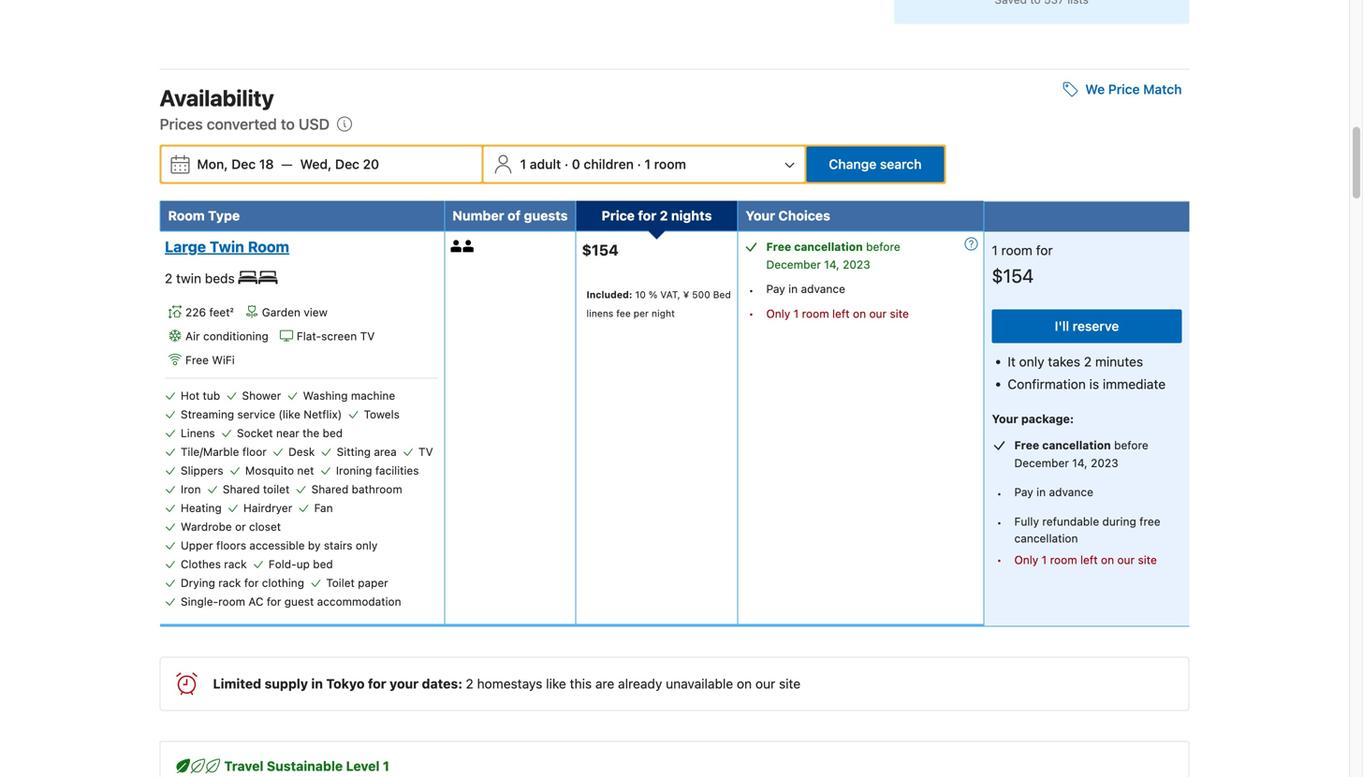 Task type: locate. For each thing, give the bounding box(es) containing it.
1 vertical spatial rack
[[218, 576, 241, 589]]

0 horizontal spatial left
[[832, 307, 850, 320]]

paper
[[358, 576, 388, 589]]

pay in advance down the choices
[[766, 282, 846, 296]]

left
[[832, 307, 850, 320], [1081, 553, 1098, 566]]

1 vertical spatial tv
[[419, 445, 433, 458]]

your left the choices
[[746, 208, 775, 223]]

only
[[1019, 354, 1045, 370], [356, 539, 378, 552]]

cancellation down "package:" at right
[[1042, 439, 1111, 452]]

14, down the choices
[[824, 258, 840, 271]]

1 horizontal spatial ·
[[637, 156, 641, 172]]

2 shared from the left
[[312, 483, 349, 496]]

cancellation for room
[[794, 240, 863, 253]]

0 horizontal spatial only 1 room left on our site
[[766, 307, 909, 320]]

clothing
[[262, 576, 304, 589]]

sitting
[[337, 445, 371, 458]]

sitting area
[[337, 445, 397, 458]]

room inside the 1 room for $154
[[1002, 243, 1033, 258]]

0 horizontal spatial our
[[756, 676, 776, 691]]

confirmation
[[1008, 377, 1086, 392]]

travel
[[224, 758, 264, 774]]

in up fully
[[1037, 485, 1046, 499]]

cancellation down the choices
[[794, 240, 863, 253]]

conditioning
[[203, 330, 269, 343]]

1 vertical spatial our
[[1118, 553, 1135, 566]]

2 horizontal spatial site
[[1138, 553, 1157, 566]]

shared up hairdryer
[[223, 483, 260, 496]]

1 horizontal spatial left
[[1081, 553, 1098, 566]]

tile/marble
[[181, 445, 239, 458]]

children
[[584, 156, 634, 172]]

0 horizontal spatial site
[[779, 676, 801, 691]]

0 vertical spatial rack
[[224, 557, 247, 571]]

mosquito
[[245, 464, 294, 477]]

dates:
[[422, 676, 463, 691]]

· right children
[[637, 156, 641, 172]]

before down change search button
[[866, 240, 901, 253]]

0 vertical spatial december
[[766, 258, 821, 271]]

towels
[[364, 408, 400, 421]]

near
[[276, 426, 299, 439]]

2 up is
[[1084, 354, 1092, 370]]

·
[[565, 156, 569, 172], [637, 156, 641, 172]]

1 vertical spatial pay
[[1015, 485, 1034, 499]]

0 vertical spatial free cancellation
[[766, 240, 863, 253]]

1 vertical spatial price
[[602, 208, 635, 223]]

match
[[1144, 82, 1182, 97]]

1 inside the 1 room for $154
[[992, 243, 998, 258]]

0 horizontal spatial room
[[168, 208, 205, 223]]

before down immediate
[[1114, 439, 1149, 452]]

only right it
[[1019, 354, 1045, 370]]

i'll reserve
[[1055, 318, 1119, 334]]

fan
[[314, 501, 333, 514]]

%
[[649, 289, 658, 300]]

free cancellation down the choices
[[766, 240, 863, 253]]

facilities
[[375, 464, 419, 477]]

dec left 20
[[335, 156, 360, 172]]

socket
[[237, 426, 273, 439]]

before december 14, 2023
[[766, 240, 901, 271], [1015, 439, 1149, 470]]

room inside dropdown button
[[654, 156, 686, 172]]

1 horizontal spatial only
[[1019, 354, 1045, 370]]

1
[[520, 156, 526, 172], [645, 156, 651, 172], [992, 243, 998, 258], [794, 307, 799, 320], [1042, 553, 1047, 566], [383, 758, 389, 774]]

cancellation for during
[[1042, 439, 1111, 452]]

free for only
[[766, 240, 791, 253]]

10 % vat, ¥ 500 bed linens fee per night
[[587, 289, 731, 319]]

occupancy image
[[451, 240, 463, 252], [463, 240, 475, 252]]

we
[[1086, 82, 1105, 97]]

before december 14, 2023 down "package:" at right
[[1015, 439, 1149, 470]]

free cancellation for refundable
[[1015, 439, 1111, 452]]

free cancellation
[[766, 240, 863, 253], [1015, 439, 1111, 452]]

room up 'large'
[[168, 208, 205, 223]]

takes
[[1048, 354, 1081, 370]]

0 vertical spatial only
[[1019, 354, 1045, 370]]

rack down floors
[[224, 557, 247, 571]]

in left tokyo
[[311, 676, 323, 691]]

upper floors accessible by stairs only
[[181, 539, 378, 552]]

december down "package:" at right
[[1015, 456, 1069, 470]]

number of guests
[[453, 208, 568, 223]]

shared toilet
[[223, 483, 290, 496]]

226
[[185, 306, 206, 319]]

wifi
[[212, 353, 235, 366]]

2 vertical spatial on
[[737, 676, 752, 691]]

rack down clothes rack
[[218, 576, 241, 589]]

on
[[853, 307, 866, 320], [1101, 553, 1114, 566], [737, 676, 752, 691]]

1 vertical spatial advance
[[1049, 485, 1094, 499]]

twin
[[210, 238, 244, 256]]

for right ac
[[267, 595, 281, 608]]

2 vertical spatial our
[[756, 676, 776, 691]]

netflix)
[[304, 408, 342, 421]]

0 vertical spatial $154
[[582, 241, 619, 259]]

rack
[[224, 557, 247, 571], [218, 576, 241, 589]]

mon,
[[197, 156, 228, 172]]

0 vertical spatial pay in advance
[[766, 282, 846, 296]]

pay in advance for refundable
[[1015, 485, 1094, 499]]

bathroom
[[352, 483, 402, 496]]

1 vertical spatial $154
[[992, 265, 1034, 287]]

your package:
[[992, 412, 1074, 426]]

before december 14, 2023 down the choices
[[766, 240, 901, 271]]

14, down "package:" at right
[[1072, 456, 1088, 470]]

0 horizontal spatial $154
[[582, 241, 619, 259]]

1 vertical spatial free
[[185, 353, 209, 366]]

1 vertical spatial your
[[992, 412, 1019, 426]]

for left your
[[368, 676, 386, 691]]

pay up fully
[[1015, 485, 1034, 499]]

1 horizontal spatial 2023
[[1091, 456, 1119, 470]]

free down your choices
[[766, 240, 791, 253]]

0 horizontal spatial free cancellation
[[766, 240, 863, 253]]

2 vertical spatial free
[[1015, 439, 1040, 452]]

in for 1
[[789, 282, 798, 296]]

cancellation inside fully refundable during free cancellation
[[1015, 532, 1078, 545]]

room
[[654, 156, 686, 172], [1002, 243, 1033, 258], [802, 307, 829, 320], [1050, 553, 1077, 566], [218, 595, 245, 608]]

1 horizontal spatial free
[[766, 240, 791, 253]]

your choices
[[746, 208, 831, 223]]

during
[[1103, 515, 1137, 528]]

pay in advance up refundable
[[1015, 485, 1094, 499]]

cancellation down fully
[[1015, 532, 1078, 545]]

ironing facilities
[[336, 464, 419, 477]]

0 vertical spatial before december 14, 2023
[[766, 240, 901, 271]]

wed, dec 20 button
[[293, 148, 387, 181]]

1 vertical spatial only
[[356, 539, 378, 552]]

change
[[829, 156, 877, 172]]

1 vertical spatial on
[[1101, 553, 1114, 566]]

$154 up it
[[992, 265, 1034, 287]]

bed right up
[[313, 557, 333, 571]]

1 vertical spatial 2023
[[1091, 456, 1119, 470]]

advance down the choices
[[801, 282, 846, 296]]

1 horizontal spatial shared
[[312, 483, 349, 496]]

500
[[692, 289, 710, 300]]

advance up refundable
[[1049, 485, 1094, 499]]

0 vertical spatial free
[[766, 240, 791, 253]]

travel sustainable level 1
[[224, 758, 389, 774]]

2 right the dates:
[[466, 676, 474, 691]]

1 adult · 0 children · 1 room button
[[486, 147, 803, 182]]

0 horizontal spatial 2023
[[843, 258, 871, 271]]

0 vertical spatial pay
[[766, 282, 785, 296]]

0 vertical spatial only
[[766, 307, 791, 320]]

it
[[1008, 354, 1016, 370]]

shared for shared toilet
[[223, 483, 260, 496]]

0 horizontal spatial advance
[[801, 282, 846, 296]]

pay right 'bed'
[[766, 282, 785, 296]]

$154 up included: in the top left of the page
[[582, 241, 619, 259]]

free down your package:
[[1015, 439, 1040, 452]]

advance for during
[[1049, 485, 1094, 499]]

unavailable
[[666, 676, 733, 691]]

2 vertical spatial cancellation
[[1015, 532, 1078, 545]]

2 horizontal spatial our
[[1118, 553, 1135, 566]]

1 horizontal spatial free cancellation
[[1015, 439, 1111, 452]]

for
[[638, 208, 657, 223], [1036, 243, 1053, 258], [244, 576, 259, 589], [267, 595, 281, 608], [368, 676, 386, 691]]

nights
[[671, 208, 712, 223]]

0 horizontal spatial shared
[[223, 483, 260, 496]]

¥
[[683, 289, 689, 300]]

immediate
[[1103, 377, 1166, 392]]

room type
[[168, 208, 240, 223]]

1 vertical spatial before december 14, 2023
[[1015, 439, 1149, 470]]

0 vertical spatial advance
[[801, 282, 846, 296]]

before
[[866, 240, 901, 253], [1114, 439, 1149, 452]]

0 horizontal spatial 14,
[[824, 258, 840, 271]]

1 vertical spatial 14,
[[1072, 456, 1088, 470]]

in
[[789, 282, 798, 296], [1037, 485, 1046, 499], [311, 676, 323, 691]]

0 vertical spatial bed
[[323, 426, 343, 439]]

0 vertical spatial tv
[[360, 330, 375, 343]]

by
[[308, 539, 321, 552]]

rack for drying
[[218, 576, 241, 589]]

in for refundable
[[1037, 485, 1046, 499]]

0 vertical spatial 2023
[[843, 258, 871, 271]]

0 vertical spatial on
[[853, 307, 866, 320]]

0 vertical spatial only 1 room left on our site
[[766, 307, 909, 320]]

free down the air on the left top of the page
[[185, 353, 209, 366]]

twin
[[176, 271, 201, 286]]

large twin room link
[[165, 237, 434, 256]]

1 vertical spatial bed
[[313, 557, 333, 571]]

0 horizontal spatial pay in advance
[[766, 282, 846, 296]]

for up ac
[[244, 576, 259, 589]]

1 horizontal spatial price
[[1109, 82, 1140, 97]]

0 vertical spatial price
[[1109, 82, 1140, 97]]

price down children
[[602, 208, 635, 223]]

for right more details on meals and payment options icon
[[1036, 243, 1053, 258]]

in right 'bed'
[[789, 282, 798, 296]]

prices
[[160, 115, 203, 133]]

closet
[[249, 520, 281, 533]]

1 vertical spatial in
[[1037, 485, 1046, 499]]

net
[[297, 464, 314, 477]]

1 horizontal spatial site
[[890, 307, 909, 320]]

1 horizontal spatial only 1 room left on our site
[[1015, 553, 1157, 566]]

2 horizontal spatial in
[[1037, 485, 1046, 499]]

rack for clothes
[[224, 557, 247, 571]]

price right we
[[1109, 82, 1140, 97]]

tv
[[360, 330, 375, 343], [419, 445, 433, 458]]

1 horizontal spatial pay in advance
[[1015, 485, 1094, 499]]

drying rack for clothing
[[181, 576, 304, 589]]

1 vertical spatial room
[[248, 238, 289, 256]]

0 horizontal spatial ·
[[565, 156, 569, 172]]

0 vertical spatial your
[[746, 208, 775, 223]]

0 vertical spatial 14,
[[824, 258, 840, 271]]

0 horizontal spatial your
[[746, 208, 775, 223]]

0 horizontal spatial december
[[766, 258, 821, 271]]

0 horizontal spatial only
[[356, 539, 378, 552]]

1 vertical spatial free cancellation
[[1015, 439, 1111, 452]]

1 horizontal spatial room
[[248, 238, 289, 256]]

0 horizontal spatial before
[[866, 240, 901, 253]]

december down your choices
[[766, 258, 821, 271]]

floor
[[242, 445, 267, 458]]

type
[[208, 208, 240, 223]]

0 vertical spatial cancellation
[[794, 240, 863, 253]]

tv up facilities
[[419, 445, 433, 458]]

1 horizontal spatial 14,
[[1072, 456, 1088, 470]]

only right the "stairs"
[[356, 539, 378, 552]]

single-
[[181, 595, 218, 608]]

1 horizontal spatial advance
[[1049, 485, 1094, 499]]

1 horizontal spatial in
[[789, 282, 798, 296]]

hot
[[181, 389, 200, 402]]

0 vertical spatial before
[[866, 240, 901, 253]]

· left 0
[[565, 156, 569, 172]]

0 horizontal spatial pay
[[766, 282, 785, 296]]

air
[[185, 330, 200, 343]]

machine
[[351, 389, 395, 402]]

1 horizontal spatial $154
[[992, 265, 1034, 287]]

1 horizontal spatial only
[[1015, 553, 1039, 566]]

20
[[363, 156, 379, 172]]

are
[[596, 676, 615, 691]]

(like
[[278, 408, 300, 421]]

only inside the it only takes 2 minutes confirmation is immediate
[[1019, 354, 1045, 370]]

room right the twin
[[248, 238, 289, 256]]

shared up fan
[[312, 483, 349, 496]]

0 horizontal spatial free
[[185, 353, 209, 366]]

1 vertical spatial pay in advance
[[1015, 485, 1094, 499]]

only
[[766, 307, 791, 320], [1015, 553, 1039, 566]]

1 horizontal spatial dec
[[335, 156, 360, 172]]

0 vertical spatial in
[[789, 282, 798, 296]]

free cancellation down "package:" at right
[[1015, 439, 1111, 452]]

dec left 18
[[231, 156, 256, 172]]

0 vertical spatial our
[[869, 307, 887, 320]]

1 shared from the left
[[223, 483, 260, 496]]

$154 inside the 1 room for $154
[[992, 265, 1034, 287]]

room
[[168, 208, 205, 223], [248, 238, 289, 256]]

tv right screen
[[360, 330, 375, 343]]

converted
[[207, 115, 277, 133]]

1 horizontal spatial before
[[1114, 439, 1149, 452]]

bed down netflix)
[[323, 426, 343, 439]]

2 dec from the left
[[335, 156, 360, 172]]

1 horizontal spatial before december 14, 2023
[[1015, 439, 1149, 470]]

1 vertical spatial cancellation
[[1042, 439, 1111, 452]]

only 1 room left on our site
[[766, 307, 909, 320], [1015, 553, 1157, 566]]

your left "package:" at right
[[992, 412, 1019, 426]]

december
[[766, 258, 821, 271], [1015, 456, 1069, 470]]



Task type: vqa. For each thing, say whether or not it's contained in the screenshot.
the topmost $154
yes



Task type: describe. For each thing, give the bounding box(es) containing it.
hairdryer
[[244, 501, 292, 514]]

0 horizontal spatial tv
[[360, 330, 375, 343]]

14, for room
[[824, 258, 840, 271]]

to
[[281, 115, 295, 133]]

washing
[[303, 389, 348, 402]]

0 horizontal spatial price
[[602, 208, 635, 223]]

advance for room
[[801, 282, 846, 296]]

1 · from the left
[[565, 156, 569, 172]]

2 left nights
[[660, 208, 668, 223]]

guests
[[524, 208, 568, 223]]

clothes
[[181, 557, 221, 571]]

before december 14, 2023 for during
[[1015, 439, 1149, 470]]

1 dec from the left
[[231, 156, 256, 172]]

1 horizontal spatial our
[[869, 307, 887, 320]]

for left nights
[[638, 208, 657, 223]]

prices converted to usd
[[160, 115, 330, 133]]

night
[[652, 307, 675, 319]]

0 vertical spatial room
[[168, 208, 205, 223]]

supply
[[265, 676, 308, 691]]

usd
[[299, 115, 330, 133]]

2 left twin
[[165, 271, 173, 286]]

1 horizontal spatial tv
[[419, 445, 433, 458]]

2 · from the left
[[637, 156, 641, 172]]

area
[[374, 445, 397, 458]]

1 vertical spatial only
[[1015, 553, 1039, 566]]

0 horizontal spatial in
[[311, 676, 323, 691]]

sustainable
[[267, 758, 343, 774]]

before for free
[[1114, 439, 1149, 452]]

desk
[[289, 445, 315, 458]]

2023 for during
[[1091, 456, 1119, 470]]

0 horizontal spatial only
[[766, 307, 791, 320]]

your
[[390, 676, 419, 691]]

pay for fully
[[1015, 485, 1034, 499]]

upper
[[181, 539, 213, 552]]

streaming service (like netflix)
[[181, 408, 342, 421]]

garden view
[[262, 306, 328, 319]]

is
[[1090, 377, 1099, 392]]

bed
[[713, 289, 731, 300]]

—
[[281, 156, 293, 172]]

beds
[[205, 271, 235, 286]]

drying
[[181, 576, 215, 589]]

wardrobe or closet
[[181, 520, 281, 533]]

0 vertical spatial left
[[832, 307, 850, 320]]

toilet
[[326, 576, 355, 589]]

1 horizontal spatial on
[[853, 307, 866, 320]]

shower
[[242, 389, 281, 402]]

number
[[453, 208, 504, 223]]

tokyo
[[326, 676, 365, 691]]

for inside the 1 room for $154
[[1036, 243, 1053, 258]]

toilet
[[263, 483, 290, 496]]

free for fully
[[1015, 439, 1040, 452]]

mon, dec 18 button
[[190, 148, 281, 181]]

single-room ac for guest accommodation
[[181, 595, 401, 608]]

change search button
[[807, 147, 944, 182]]

toilet paper
[[326, 576, 388, 589]]

fee
[[616, 307, 631, 319]]

14, for during
[[1072, 456, 1088, 470]]

pay in advance for 1
[[766, 282, 846, 296]]

0 vertical spatial site
[[890, 307, 909, 320]]

per
[[634, 307, 649, 319]]

before december 14, 2023 for room
[[766, 240, 901, 271]]

hot tub
[[181, 389, 220, 402]]

this
[[570, 676, 592, 691]]

2 twin beds
[[165, 271, 238, 286]]

availability
[[160, 85, 274, 111]]

2023 for room
[[843, 258, 871, 271]]

free cancellation for 1
[[766, 240, 863, 253]]

air conditioning
[[185, 330, 269, 343]]

2 occupancy image from the left
[[463, 240, 475, 252]]

flat-screen tv
[[297, 330, 375, 343]]

fully
[[1015, 515, 1039, 528]]

already
[[618, 676, 662, 691]]

limited
[[213, 676, 261, 691]]

1 occupancy image from the left
[[451, 240, 463, 252]]

i'll reserve button
[[992, 310, 1182, 343]]

refundable
[[1043, 515, 1100, 528]]

included:
[[587, 289, 633, 300]]

more details on meals and payment options image
[[965, 237, 978, 251]]

2 inside the it only takes 2 minutes confirmation is immediate
[[1084, 354, 1092, 370]]

1 vertical spatial site
[[1138, 553, 1157, 566]]

december for 1
[[766, 258, 821, 271]]

price inside dropdown button
[[1109, 82, 1140, 97]]

shared bathroom
[[312, 483, 402, 496]]

minutes
[[1096, 354, 1144, 370]]

1 vertical spatial only 1 room left on our site
[[1015, 553, 1157, 566]]

226 feet²
[[185, 306, 234, 319]]

pay for only
[[766, 282, 785, 296]]

fold-up bed
[[269, 557, 333, 571]]

slippers
[[181, 464, 223, 477]]

accommodation
[[317, 595, 401, 608]]

limited supply in tokyo for your dates: 2 homestays like this are already unavailable on our site
[[213, 676, 801, 691]]

wardrobe
[[181, 520, 232, 533]]

search
[[880, 156, 922, 172]]

level
[[346, 758, 380, 774]]

service
[[237, 408, 275, 421]]

guest
[[284, 595, 314, 608]]

view
[[304, 306, 328, 319]]

floors
[[216, 539, 246, 552]]

0 horizontal spatial on
[[737, 676, 752, 691]]

or
[[235, 520, 246, 533]]

large twin room
[[165, 238, 289, 256]]

your for your choices
[[746, 208, 775, 223]]

the
[[303, 426, 320, 439]]

fold-
[[269, 557, 297, 571]]

clothes rack
[[181, 557, 247, 571]]

your for your package:
[[992, 412, 1019, 426]]

free
[[1140, 515, 1161, 528]]

december for refundable
[[1015, 456, 1069, 470]]

2 vertical spatial site
[[779, 676, 801, 691]]

washing machine
[[303, 389, 395, 402]]

tub
[[203, 389, 220, 402]]

heating
[[181, 501, 222, 514]]

shared for shared bathroom
[[312, 483, 349, 496]]

1 vertical spatial left
[[1081, 553, 1098, 566]]

before for left
[[866, 240, 901, 253]]

garden
[[262, 306, 301, 319]]

homestays
[[477, 676, 543, 691]]

mosquito net
[[245, 464, 314, 477]]

large
[[165, 238, 206, 256]]

2 horizontal spatial on
[[1101, 553, 1114, 566]]



